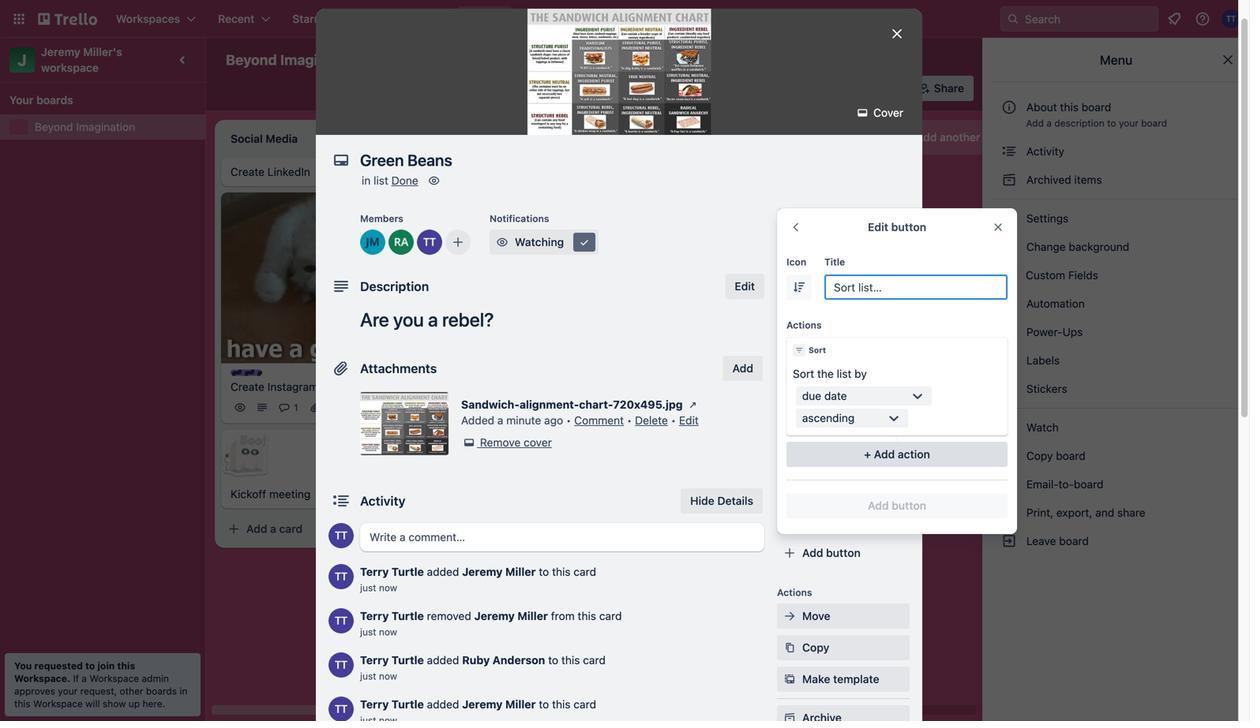 Task type: describe. For each thing, give the bounding box(es) containing it.
j
[[18, 51, 27, 69]]

turtle for terry turtle removed jeremy miller from this card just now
[[392, 610, 424, 623]]

hide details
[[690, 495, 753, 508]]

change
[[1026, 240, 1066, 253]]

green beans
[[679, 344, 744, 357]]

due date
[[802, 390, 847, 403]]

make template link
[[777, 667, 910, 693]]

copy for copy
[[802, 642, 829, 655]]

terry for terry turtle removed jeremy miller from this card just now
[[360, 610, 389, 623]]

social media button
[[777, 509, 910, 535]]

power- down ascending
[[777, 428, 810, 439]]

sm image inside the watch link
[[1001, 420, 1017, 436]]

add up edit link
[[695, 401, 716, 414]]

boards inside the your boards with 1 items element
[[36, 94, 73, 107]]

0 horizontal spatial beyond imagination
[[35, 120, 135, 133]]

to-
[[1059, 478, 1074, 491]]

minute
[[506, 414, 541, 427]]

0 vertical spatial actions
[[787, 320, 822, 331]]

remove cover
[[480, 436, 552, 449]]

sm image for archived items link
[[1001, 172, 1017, 188]]

imagination inside board name text box
[[280, 51, 360, 68]]

watching button
[[490, 230, 599, 255]]

add button button for automation
[[777, 541, 910, 566]]

date
[[824, 390, 847, 403]]

approves
[[14, 686, 55, 697]]

0 vertical spatial button
[[891, 221, 926, 234]]

attachment button
[[777, 350, 910, 375]]

terry turtle removed jeremy miller from this card just now
[[360, 610, 622, 638]]

added a minute ago
[[461, 414, 563, 427]]

your inside if a workspace admin approves your request, other boards in this workspace will show up here.
[[58, 686, 78, 697]]

to up return to previous screen icon
[[798, 207, 808, 218]]

1 vertical spatial actions
[[777, 588, 812, 599]]

about
[[1026, 101, 1057, 114]]

1 horizontal spatial in
[[362, 174, 371, 187]]

0 vertical spatial workspace
[[90, 674, 139, 685]]

search image
[[1007, 13, 1019, 25]]

change background
[[1023, 240, 1129, 253]]

card inside terry turtle removed jeremy miller from this card just now
[[599, 610, 622, 623]]

add power-ups link
[[777, 445, 910, 470]]

2 horizontal spatial power-ups
[[1023, 326, 1086, 339]]

board down export,
[[1059, 535, 1089, 548]]

create instagram
[[231, 381, 318, 394]]

create linkedin link
[[231, 164, 414, 180]]

sm image inside the email-to-board link
[[1001, 477, 1017, 493]]

move
[[802, 610, 830, 623]]

add up media
[[868, 499, 889, 512]]

make template
[[802, 673, 879, 686]]

miller for to this card
[[505, 566, 536, 579]]

add a card for rightmost add a card button
[[695, 401, 751, 414]]

meeting
[[269, 488, 311, 501]]

fields for add to card
[[846, 387, 877, 400]]

2 horizontal spatial add a card button
[[670, 395, 847, 420]]

0 horizontal spatial workspace
[[33, 699, 83, 710]]

jeremy miller (jeremymiller198) image down attachments
[[398, 399, 417, 417]]

button for automation
[[826, 547, 861, 560]]

print, export, and share
[[1023, 507, 1145, 520]]

terry turtle added jeremy miller to this card just now
[[360, 566, 596, 594]]

copy board link
[[992, 444, 1241, 469]]

watch
[[1023, 421, 1062, 434]]

boards inside if a workspace admin approves your request, other boards in this workspace will show up here.
[[146, 686, 177, 697]]

notifications
[[490, 213, 549, 224]]

color: purple, title: none image
[[231, 370, 262, 376]]

ruby
[[462, 654, 490, 667]]

sm image for power-ups link
[[1001, 325, 1017, 340]]

background
[[1069, 240, 1129, 253]]

back to home image
[[38, 6, 97, 32]]

hide
[[690, 495, 714, 508]]

just now link for terry turtle added ruby anderson to this card just now
[[360, 671, 397, 682]]

stickers link
[[992, 377, 1241, 402]]

sm image inside print, export, and share link
[[1001, 505, 1017, 521]]

add another list
[[916, 131, 999, 144]]

menu
[[1100, 53, 1133, 68]]

archived items link
[[992, 167, 1241, 193]]

custom fields button for menu
[[992, 263, 1241, 288]]

ups inside add power-ups "link"
[[863, 451, 884, 464]]

terry turtle added jeremy miller to this card
[[360, 698, 596, 711]]

add up return to previous screen icon
[[777, 207, 796, 218]]

will
[[85, 699, 100, 710]]

activity link
[[992, 139, 1241, 164]]

email-to-board link
[[992, 472, 1241, 497]]

in inside if a workspace admin approves your request, other boards in this workspace will show up here.
[[180, 686, 187, 697]]

list for add another list
[[983, 131, 999, 144]]

edit link
[[679, 414, 699, 427]]

list for sort the list by
[[837, 368, 852, 381]]

custom fields for menu
[[1026, 269, 1098, 282]]

this inside terry turtle added jeremy miller to this card just now
[[552, 566, 571, 579]]

change background link
[[992, 235, 1241, 260]]

jeremy miller (jeremymiller198) image down members
[[360, 230, 385, 255]]

2 vertical spatial miller
[[505, 698, 536, 711]]

sandwich-
[[461, 398, 520, 411]]

1 horizontal spatial labels
[[1023, 354, 1060, 367]]

attachments
[[360, 361, 437, 376]]

custom fields button for add to card
[[777, 386, 910, 402]]

create instagram link
[[231, 380, 414, 395]]

show
[[103, 699, 126, 710]]

jeremy miller (jeremymiller198) image up comment
[[600, 383, 619, 402]]

sm image for activity link in the right top of the page
[[1001, 144, 1017, 160]]

workspace
[[41, 61, 99, 74]]

open information menu image
[[1195, 11, 1211, 27]]

return to previous screen image
[[790, 221, 802, 234]]

board up to-
[[1056, 450, 1086, 463]]

sm image for watching button
[[494, 235, 510, 250]]

+
[[864, 448, 871, 461]]

your
[[9, 94, 34, 107]]

a inside the about this board add a description to your board
[[1046, 118, 1052, 129]]

jeremy for terry turtle removed jeremy miller from this card just now
[[474, 610, 515, 623]]

items
[[1074, 173, 1102, 186]]

sm image for settings link
[[1001, 211, 1017, 227]]

just for terry turtle removed jeremy miller from this card just now
[[360, 627, 376, 638]]

create for create linkedin
[[231, 165, 265, 178]]

this inside terry turtle removed jeremy miller from this card just now
[[578, 610, 596, 623]]

attachment
[[802, 356, 863, 369]]

checklist link
[[777, 287, 910, 312]]

to down the anderson
[[539, 698, 549, 711]]

sm image for the move link at the right bottom
[[782, 609, 798, 625]]

0 horizontal spatial 1
[[294, 402, 298, 414]]

join
[[97, 661, 115, 672]]

make
[[802, 673, 830, 686]]

board up description
[[1082, 101, 1111, 114]]

add up remove
[[471, 422, 492, 435]]

just for terry turtle added ruby anderson to this card just now
[[360, 671, 376, 682]]

board up 'print, export, and share'
[[1074, 478, 1104, 491]]

fields for menu
[[1068, 269, 1098, 282]]

sm image inside leave board link
[[1001, 534, 1017, 550]]

jeremy miller's workspace
[[41, 45, 125, 74]]

leave
[[1026, 535, 1056, 548]]

add inside the about this board add a description to your board
[[1026, 118, 1044, 129]]

comment link
[[574, 414, 624, 427]]

beyond inside board name text box
[[226, 51, 277, 68]]

a inside if a workspace admin approves your request, other boards in this workspace will show up here.
[[82, 674, 87, 685]]

now for terry turtle added ruby anderson to this card just now
[[379, 671, 397, 682]]

your inside the about this board add a description to your board
[[1119, 118, 1139, 129]]

a up remove
[[494, 422, 501, 435]]

added for jeremy miller
[[427, 566, 459, 579]]

copy board
[[1023, 450, 1086, 463]]

terry turtle added ruby anderson to this card just now
[[360, 654, 606, 682]]

leave board link
[[992, 529, 1241, 554]]

sandwich-alignment-chart-720x495.jpg
[[461, 398, 683, 411]]

leave board
[[1023, 535, 1089, 548]]

delete link
[[635, 414, 668, 427]]

now for terry turtle added jeremy miller to this card just now
[[379, 583, 397, 594]]

board
[[562, 53, 593, 66]]

jeremy miller (jeremymiller198) image
[[847, 362, 865, 381]]

sm image for copy link
[[782, 640, 798, 656]]

add a card for the middle add a card button
[[471, 422, 527, 435]]

email-to-board
[[1023, 478, 1104, 491]]

edit card image
[[851, 200, 864, 212]]

720x495.jpg
[[613, 398, 683, 411]]

0 horizontal spatial ruby anderson (rubyanderson7) image
[[389, 230, 414, 255]]

request,
[[80, 686, 117, 697]]

about this board add a description to your board
[[1026, 101, 1167, 129]]

create from template… image for rightmost add a card button
[[853, 401, 865, 414]]

just now link for terry turtle added jeremy miller to this card just now
[[360, 583, 397, 594]]

jeremy for terry turtle added jeremy miller to this card
[[462, 698, 503, 711]]

kickoff meeting
[[231, 488, 311, 501]]

linkedin
[[267, 165, 310, 178]]

members image
[[782, 228, 798, 244]]

primary element
[[0, 0, 1250, 38]]

0 vertical spatial activity
[[1023, 145, 1064, 158]]

edit for edit button
[[868, 221, 888, 234]]

sm image for "checklist" link
[[782, 291, 798, 307]]

remove
[[480, 436, 521, 449]]

you
[[393, 309, 424, 331]]

jeremy inside jeremy miller's workspace
[[41, 45, 80, 58]]

move link
[[777, 604, 910, 629]]

power-ups link
[[992, 320, 1241, 345]]

to inside terry turtle added jeremy miller to this card just now
[[539, 566, 549, 579]]

by
[[855, 368, 867, 381]]

button for edit button
[[892, 499, 926, 512]]

turtle for terry turtle added jeremy miller to this card just now
[[392, 566, 424, 579]]

settings
[[1023, 212, 1069, 225]]

add down social
[[802, 547, 823, 560]]

print,
[[1026, 507, 1053, 520]]

added
[[461, 414, 494, 427]]

0 vertical spatial ruby anderson (rubyanderson7) image
[[885, 77, 907, 99]]



Task type: locate. For each thing, give the bounding box(es) containing it.
0 horizontal spatial custom fields button
[[777, 386, 910, 402]]

1 horizontal spatial list
[[837, 368, 852, 381]]

1 vertical spatial miller
[[517, 610, 548, 623]]

ups left action
[[863, 451, 884, 464]]

0 horizontal spatial copy
[[802, 642, 829, 655]]

custom fields down change background
[[1026, 269, 1098, 282]]

1 vertical spatial automation
[[1023, 297, 1085, 310]]

list inside button
[[983, 131, 999, 144]]

custom fields button down change background link
[[992, 263, 1241, 288]]

boards down "admin"
[[146, 686, 177, 697]]

power-ups down ascending
[[777, 428, 828, 439]]

in list done
[[362, 174, 418, 187]]

list left done link at the left
[[374, 174, 388, 187]]

1 horizontal spatial edit
[[735, 280, 755, 293]]

0 vertical spatial beyond imagination
[[226, 51, 360, 68]]

1 vertical spatial just
[[360, 627, 376, 638]]

terry inside terry turtle added jeremy miller to this card just now
[[360, 566, 389, 579]]

board up activity link in the right top of the page
[[1141, 118, 1167, 129]]

card inside terry turtle added jeremy miller to this card just now
[[574, 566, 596, 579]]

1 now from the top
[[379, 583, 397, 594]]

social
[[802, 515, 834, 528]]

0 vertical spatial ruby anderson (rubyanderson7) image
[[389, 230, 414, 255]]

ruby anderson (rubyanderson7) image up cover
[[885, 77, 907, 99]]

copy for copy board
[[1026, 450, 1053, 463]]

add down beans
[[732, 362, 753, 375]]

activity
[[1023, 145, 1064, 158], [360, 494, 405, 509]]

0 vertical spatial list
[[983, 131, 999, 144]]

1 vertical spatial add button button
[[777, 541, 910, 566]]

2 vertical spatial add a card
[[246, 523, 302, 536]]

+ add action
[[864, 448, 930, 461]]

turtle inside terry turtle added jeremy miller to this card just now
[[392, 566, 424, 579]]

up
[[129, 699, 140, 710]]

0 notifications image
[[1165, 9, 1184, 28]]

0 vertical spatial in
[[362, 174, 371, 187]]

actions
[[787, 320, 822, 331], [777, 588, 812, 599]]

1 horizontal spatial labels link
[[992, 348, 1241, 374]]

added inside terry turtle added jeremy miller to this card just now
[[427, 566, 459, 579]]

board link
[[535, 47, 603, 73]]

sm image inside copy board link
[[1001, 449, 1017, 464]]

2 added from the top
[[427, 654, 459, 667]]

custom for add to card
[[802, 387, 843, 400]]

1 create from the top
[[231, 165, 265, 178]]

jeremy miller (jeremymiller198) image up cover link at the right of page
[[864, 77, 887, 99]]

added
[[427, 566, 459, 579], [427, 654, 459, 667], [427, 698, 459, 711]]

cover link
[[850, 100, 913, 126]]

jeremy miller (jeremymiller198) image
[[864, 77, 887, 99], [360, 230, 385, 255], [600, 383, 619, 402], [398, 399, 417, 417]]

1 vertical spatial boards
[[146, 686, 177, 697]]

are you a rebel?
[[360, 309, 494, 331]]

just inside terry turtle added jeremy miller to this card just now
[[360, 583, 376, 594]]

4 turtle from the top
[[392, 698, 424, 711]]

turtle for terry turtle added jeremy miller to this card
[[392, 698, 424, 711]]

ups left automation button
[[643, 82, 664, 95]]

power- inside add power-ups "link"
[[826, 451, 863, 464]]

added for ruby anderson
[[427, 654, 459, 667]]

sm image inside watching button
[[494, 235, 510, 250]]

custom for menu
[[1026, 269, 1065, 282]]

0 horizontal spatial custom
[[802, 387, 843, 400]]

a down add button
[[719, 401, 725, 414]]

1 added from the top
[[427, 566, 459, 579]]

0 horizontal spatial boards
[[36, 94, 73, 107]]

labels up checklist
[[802, 261, 837, 274]]

1 horizontal spatial add button
[[868, 499, 926, 512]]

sm image inside activity link
[[1001, 144, 1017, 160]]

to up activity link in the right top of the page
[[1107, 118, 1116, 129]]

button down action
[[892, 499, 926, 512]]

power- down customize views icon
[[606, 82, 643, 95]]

to down write a comment text field on the bottom of the page
[[539, 566, 549, 579]]

1 vertical spatial beyond imagination
[[35, 120, 135, 133]]

1 vertical spatial activity
[[360, 494, 405, 509]]

0 horizontal spatial power-ups
[[606, 82, 664, 95]]

sm image inside watching button
[[576, 235, 592, 250]]

fields down change background
[[1068, 269, 1098, 282]]

sm image inside automation button
[[676, 76, 699, 98]]

add button button down social media button
[[777, 541, 910, 566]]

add a card down "kickoff meeting"
[[246, 523, 302, 536]]

1 horizontal spatial boards
[[146, 686, 177, 697]]

added inside "terry turtle added ruby anderson to this card just now"
[[427, 654, 459, 667]]

terry turtle (terryturtle) image
[[844, 77, 866, 99], [802, 362, 821, 381], [376, 399, 395, 417], [329, 524, 354, 549], [329, 609, 354, 634]]

0 vertical spatial custom
[[1026, 269, 1065, 282]]

create linkedin
[[231, 165, 310, 178]]

2 turtle from the top
[[392, 610, 424, 623]]

labels link
[[777, 255, 910, 280], [992, 348, 1241, 374]]

2 horizontal spatial add a card
[[695, 401, 751, 414]]

sm image for cover link at the right of page
[[855, 105, 870, 121]]

0 horizontal spatial automation
[[699, 82, 759, 95]]

this inside the about this board add a description to your board
[[1060, 101, 1079, 114]]

1 vertical spatial add button
[[802, 547, 861, 560]]

1 down instagram
[[294, 402, 298, 414]]

1 horizontal spatial add a card
[[471, 422, 527, 435]]

0 vertical spatial boards
[[36, 94, 73, 107]]

just
[[360, 583, 376, 594], [360, 627, 376, 638], [360, 671, 376, 682]]

2 vertical spatial button
[[826, 547, 861, 560]]

your down if on the bottom of page
[[58, 686, 78, 697]]

card inside "terry turtle added ruby anderson to this card just now"
[[583, 654, 606, 667]]

2 vertical spatial added
[[427, 698, 459, 711]]

1 vertical spatial now
[[379, 627, 397, 638]]

add a card up edit link
[[695, 401, 751, 414]]

to inside the about this board add a description to your board
[[1107, 118, 1116, 129]]

0 horizontal spatial list
[[374, 174, 388, 187]]

1 vertical spatial create
[[231, 381, 265, 394]]

2 horizontal spatial list
[[983, 131, 999, 144]]

1 horizontal spatial custom fields button
[[992, 263, 1241, 288]]

1 vertical spatial ruby anderson (rubyanderson7) image
[[622, 383, 641, 402]]

0 vertical spatial custom fields
[[1026, 269, 1098, 282]]

2 now from the top
[[379, 627, 397, 638]]

description
[[360, 279, 429, 294]]

0 horizontal spatial add a card button
[[221, 517, 398, 542]]

1 horizontal spatial imagination
[[280, 51, 360, 68]]

3 added from the top
[[427, 698, 459, 711]]

edit up beans
[[735, 280, 755, 293]]

4 terry from the top
[[360, 698, 389, 711]]

add button button
[[787, 494, 1008, 519], [777, 541, 910, 566]]

0 vertical spatial add button
[[868, 499, 926, 512]]

1 vertical spatial added
[[427, 654, 459, 667]]

automation inside automation button
[[699, 82, 759, 95]]

0 horizontal spatial labels
[[802, 261, 837, 274]]

in left done link at the left
[[362, 174, 371, 187]]

1 horizontal spatial ruby anderson (rubyanderson7) image
[[824, 362, 843, 381]]

0 horizontal spatial activity
[[360, 494, 405, 509]]

actions down checklist
[[787, 320, 822, 331]]

0 vertical spatial your
[[1119, 118, 1139, 129]]

print, export, and share link
[[992, 501, 1241, 526]]

jeremy inside terry turtle added jeremy miller to this card just now
[[462, 566, 503, 579]]

ups inside power-ups link
[[1063, 326, 1083, 339]]

0 vertical spatial miller
[[505, 566, 536, 579]]

1 vertical spatial fields
[[846, 387, 877, 400]]

1 vertical spatial power-ups
[[1023, 326, 1086, 339]]

description
[[1054, 118, 1105, 129]]

automation link
[[992, 291, 1241, 317]]

and
[[1095, 507, 1114, 520]]

edit
[[868, 221, 888, 234], [735, 280, 755, 293], [679, 414, 699, 427]]

1 vertical spatial just now link
[[360, 627, 397, 638]]

0 vertical spatial labels
[[802, 261, 837, 274]]

power- inside power-ups link
[[1026, 326, 1063, 339]]

add a card up remove
[[471, 422, 527, 435]]

create down color: purple, title: none image
[[231, 381, 265, 394]]

create from template… image
[[853, 401, 865, 414], [404, 523, 417, 536]]

1 terry from the top
[[360, 566, 389, 579]]

add left another
[[916, 131, 937, 144]]

0 horizontal spatial edit
[[679, 414, 699, 427]]

1 vertical spatial list
[[374, 174, 388, 187]]

sm image inside "checklist" link
[[782, 291, 798, 307]]

dates
[[802, 324, 833, 337]]

another
[[940, 131, 980, 144]]

power-
[[606, 82, 643, 95], [1026, 326, 1063, 339], [777, 428, 810, 439], [826, 451, 863, 464]]

fields
[[1068, 269, 1098, 282], [846, 387, 877, 400]]

Search field
[[1019, 7, 1158, 31]]

automation inside automation link
[[1023, 297, 1085, 310]]

3 terry from the top
[[360, 654, 389, 667]]

jeremy down "terry turtle added ruby anderson to this card just now"
[[462, 698, 503, 711]]

1 vertical spatial 1
[[294, 402, 298, 414]]

2 terry from the top
[[360, 610, 389, 623]]

create left "linkedin"
[[231, 165, 265, 178]]

members
[[360, 213, 403, 224]]

2 create from the top
[[231, 381, 265, 394]]

sm image inside stickers link
[[1001, 381, 1017, 397]]

sm image inside cover link
[[855, 105, 870, 121]]

terry for terry turtle added jeremy miller to this card just now
[[360, 566, 389, 579]]

a right you
[[428, 309, 438, 331]]

0 vertical spatial just
[[360, 583, 376, 594]]

1 horizontal spatial create from template… image
[[853, 401, 865, 414]]

2 vertical spatial list
[[837, 368, 852, 381]]

action
[[898, 448, 930, 461]]

3 turtle from the top
[[392, 654, 424, 667]]

ruby anderson (rubyanderson7) image
[[885, 77, 907, 99], [622, 383, 641, 402]]

workspace down approves
[[33, 699, 83, 710]]

automation
[[699, 82, 759, 95], [1023, 297, 1085, 310], [777, 491, 831, 502]]

a down sandwich-
[[497, 414, 503, 427]]

sm image inside settings link
[[1001, 211, 1017, 227]]

miller down the anderson
[[505, 698, 536, 711]]

ruby anderson (rubyanderson7) image
[[389, 230, 414, 255], [824, 362, 843, 381]]

miller for from this card
[[517, 610, 548, 623]]

to right the anderson
[[548, 654, 558, 667]]

admin
[[142, 674, 169, 685]]

2 vertical spatial now
[[379, 671, 397, 682]]

beans
[[713, 344, 744, 357]]

miller's
[[83, 45, 122, 58]]

1 horizontal spatial add a card button
[[445, 416, 622, 441]]

ups down ascending
[[810, 428, 828, 439]]

1 horizontal spatial custom
[[1026, 269, 1065, 282]]

power-ups
[[606, 82, 664, 95], [1023, 326, 1086, 339], [777, 428, 828, 439]]

labels up stickers
[[1023, 354, 1060, 367]]

1 horizontal spatial activity
[[1023, 145, 1064, 158]]

requested
[[34, 661, 83, 672]]

edit button
[[725, 274, 764, 299]]

jeremy down terry turtle added jeremy miller to this card just now
[[474, 610, 515, 623]]

turtle for terry turtle added ruby anderson to this card just now
[[392, 654, 424, 667]]

create from template… image for add a card button to the left
[[404, 523, 417, 536]]

0 vertical spatial copy
[[1026, 450, 1053, 463]]

add another list button
[[888, 120, 1102, 155]]

miller down write a comment text field on the bottom of the page
[[505, 566, 536, 579]]

just now link for terry turtle removed jeremy miller from this card just now
[[360, 627, 397, 638]]

0 horizontal spatial custom fields
[[802, 387, 877, 400]]

sm image inside make template link
[[782, 672, 798, 688]]

0 vertical spatial added
[[427, 566, 459, 579]]

just for terry turtle added jeremy miller to this card just now
[[360, 583, 376, 594]]

in
[[362, 174, 371, 187], [180, 686, 187, 697]]

1 vertical spatial your
[[58, 686, 78, 697]]

archived
[[1026, 173, 1071, 186]]

a down "kickoff meeting"
[[270, 523, 276, 536]]

1 horizontal spatial 1
[[742, 366, 747, 377]]

add button button down the + add action
[[787, 494, 1008, 519]]

add power-ups
[[802, 451, 884, 464]]

power- inside "power-ups" button
[[606, 82, 643, 95]]

edit for edit button
[[735, 280, 755, 293]]

add button up media
[[868, 499, 926, 512]]

alignment-
[[520, 398, 579, 411]]

add to card
[[777, 207, 831, 218]]

0 vertical spatial beyond
[[226, 51, 277, 68]]

now inside "terry turtle added ruby anderson to this card just now"
[[379, 671, 397, 682]]

sort the list by
[[793, 368, 867, 381]]

sm image
[[676, 76, 699, 98], [576, 235, 592, 250], [782, 260, 798, 276], [791, 280, 807, 295], [1001, 353, 1017, 369], [1001, 381, 1017, 397], [685, 397, 701, 413], [1001, 420, 1017, 436], [461, 435, 477, 451], [1001, 449, 1017, 464], [1001, 477, 1017, 493], [1001, 505, 1017, 521], [1001, 534, 1017, 550]]

customize views image
[[611, 52, 626, 68]]

dates button
[[777, 318, 910, 344]]

imagination
[[280, 51, 360, 68], [76, 120, 135, 133]]

are
[[360, 309, 389, 331]]

now inside terry turtle added jeremy miller to this card just now
[[379, 583, 397, 594]]

you requested to join this workspace.
[[14, 661, 135, 685]]

miller inside terry turtle added jeremy miller to this card just now
[[505, 566, 536, 579]]

cover
[[870, 106, 903, 119]]

3 just now link from the top
[[360, 671, 397, 682]]

1 horizontal spatial ruby anderson (rubyanderson7) image
[[885, 77, 907, 99]]

1 horizontal spatial custom fields
[[1026, 269, 1098, 282]]

0 vertical spatial imagination
[[280, 51, 360, 68]]

sm image inside automation link
[[1001, 296, 1017, 312]]

to inside "terry turtle added ruby anderson to this card just now"
[[548, 654, 558, 667]]

ruby anderson (rubyanderson7) image down members
[[389, 230, 414, 255]]

create from template… image
[[629, 422, 641, 435]]

boards right your at the left of page
[[36, 94, 73, 107]]

Sort list… text field
[[824, 275, 1008, 300]]

sort for sort the list by
[[793, 368, 814, 381]]

added down "terry turtle added ruby anderson to this card just now"
[[427, 698, 459, 711]]

add a card for add a card button to the left
[[246, 523, 302, 536]]

add a card
[[695, 401, 751, 414], [471, 422, 527, 435], [246, 523, 302, 536]]

sort up attachment
[[809, 346, 826, 355]]

fields down by
[[846, 387, 877, 400]]

sm image inside power-ups link
[[1001, 325, 1017, 340]]

add button for edit button
[[868, 499, 926, 512]]

jeremy inside terry turtle removed jeremy miller from this card just now
[[474, 610, 515, 623]]

your up activity link in the right top of the page
[[1119, 118, 1139, 129]]

your boards with 1 items element
[[9, 91, 188, 110]]

just inside "terry turtle added ruby anderson to this card just now"
[[360, 671, 376, 682]]

add members to card image
[[452, 235, 464, 250]]

watching
[[515, 236, 564, 249]]

1 vertical spatial custom fields button
[[777, 386, 910, 402]]

to left join
[[85, 661, 95, 672]]

miller
[[505, 566, 536, 579], [517, 610, 548, 623], [505, 698, 536, 711]]

sort left the the
[[793, 368, 814, 381]]

labels link down power-ups link
[[992, 348, 1241, 374]]

terry for terry turtle added jeremy miller to this card
[[360, 698, 389, 711]]

3 now from the top
[[379, 671, 397, 682]]

green
[[679, 344, 710, 357]]

jeremy up workspace
[[41, 45, 80, 58]]

automation button
[[676, 76, 768, 101]]

power-ups up stickers
[[1023, 326, 1086, 339]]

add down about
[[1026, 118, 1044, 129]]

0 horizontal spatial imagination
[[76, 120, 135, 133]]

custom down change
[[1026, 269, 1065, 282]]

from
[[551, 610, 575, 623]]

add button down 'social media'
[[802, 547, 861, 560]]

1 vertical spatial labels
[[1023, 354, 1060, 367]]

turtle inside "terry turtle added ruby anderson to this card just now"
[[392, 654, 424, 667]]

edit up sort list… text field
[[868, 221, 888, 234]]

1 just now link from the top
[[360, 583, 397, 594]]

ruby anderson (rubyanderson7) image left jeremy miller (jeremymiller198) icon
[[824, 362, 843, 381]]

add right +
[[874, 448, 895, 461]]

0 horizontal spatial labels link
[[777, 255, 910, 280]]

ago
[[544, 414, 563, 427]]

Write a comment text field
[[360, 524, 764, 552]]

a down about
[[1046, 118, 1052, 129]]

sort for sort
[[809, 346, 826, 355]]

2 just now link from the top
[[360, 627, 397, 638]]

icon
[[787, 257, 806, 268]]

add button button for edit button
[[787, 494, 1008, 519]]

2 vertical spatial just
[[360, 671, 376, 682]]

custom fields for add to card
[[802, 387, 877, 400]]

copy up email- at right
[[1026, 450, 1053, 463]]

create for create instagram
[[231, 381, 265, 394]]

copy
[[1026, 450, 1053, 463], [802, 642, 829, 655]]

1 turtle from the top
[[392, 566, 424, 579]]

just inside terry turtle removed jeremy miller from this card just now
[[360, 627, 376, 638]]

power-ups button
[[574, 76, 673, 101]]

power- left +
[[826, 451, 863, 464]]

1 horizontal spatial beyond imagination
[[226, 51, 360, 68]]

2 vertical spatial automation
[[777, 491, 831, 502]]

1 vertical spatial ruby anderson (rubyanderson7) image
[[824, 362, 843, 381]]

kickoff meeting link
[[231, 487, 414, 503]]

sm image inside copy link
[[782, 640, 798, 656]]

if a workspace admin approves your request, other boards in this workspace will show up here.
[[14, 674, 187, 710]]

beyond
[[226, 51, 277, 68], [35, 120, 73, 133]]

labels
[[802, 261, 837, 274], [1023, 354, 1060, 367]]

in right "other"
[[180, 686, 187, 697]]

this inside if a workspace admin approves your request, other boards in this workspace will show up here.
[[14, 699, 31, 710]]

1 vertical spatial labels link
[[992, 348, 1241, 374]]

actions up move on the bottom
[[777, 588, 812, 599]]

stickers
[[1023, 383, 1067, 396]]

sm image for automation link
[[1001, 296, 1017, 312]]

terry inside "terry turtle added ruby anderson to this card just now"
[[360, 654, 389, 667]]

sm image inside the move link
[[782, 609, 798, 625]]

add down ascending
[[802, 451, 823, 464]]

terry for terry turtle added ruby anderson to this card just now
[[360, 654, 389, 667]]

workspace down join
[[90, 674, 139, 685]]

this inside you requested to join this workspace.
[[117, 661, 135, 672]]

edit button
[[868, 221, 926, 234]]

list left by
[[837, 368, 852, 381]]

checklist
[[802, 293, 851, 306]]

None text field
[[352, 146, 873, 175]]

terry inside terry turtle removed jeremy miller from this card just now
[[360, 610, 389, 623]]

beyond imagination inside board name text box
[[226, 51, 360, 68]]

sm image
[[855, 105, 870, 121], [1001, 144, 1017, 160], [1001, 172, 1017, 188], [426, 173, 442, 189], [1001, 211, 1017, 227], [494, 235, 510, 250], [782, 291, 798, 307], [1001, 296, 1017, 312], [1001, 325, 1017, 340], [782, 609, 798, 625], [782, 640, 798, 656], [782, 672, 798, 688], [782, 711, 798, 722]]

add button
[[868, 499, 926, 512], [802, 547, 861, 560]]

1 horizontal spatial automation
[[777, 491, 831, 502]]

list right another
[[983, 131, 999, 144]]

power- up stickers
[[1026, 326, 1063, 339]]

1 horizontal spatial power-ups
[[777, 428, 828, 439]]

custom fields down the "sort the list by"
[[802, 387, 877, 400]]

button down social media button
[[826, 547, 861, 560]]

miller left from
[[517, 610, 548, 623]]

copy up make
[[802, 642, 829, 655]]

1 just from the top
[[360, 583, 376, 594]]

details
[[717, 495, 753, 508]]

labels link up "checklist" link
[[777, 255, 910, 280]]

1 vertical spatial in
[[180, 686, 187, 697]]

watch link
[[992, 415, 1241, 441]]

copy link
[[777, 636, 910, 661]]

miller inside terry turtle removed jeremy miller from this card just now
[[517, 610, 548, 623]]

hide details link
[[681, 489, 763, 514]]

0 horizontal spatial your
[[58, 686, 78, 697]]

your boards
[[9, 94, 73, 107]]

0 vertical spatial fields
[[1068, 269, 1098, 282]]

custom fields button down the "sort the list by"
[[777, 386, 910, 402]]

ruby anderson (rubyanderson7) image up delete link
[[622, 383, 641, 402]]

anderson
[[493, 654, 545, 667]]

chart-
[[579, 398, 613, 411]]

0 vertical spatial automation
[[699, 82, 759, 95]]

1 vertical spatial beyond
[[35, 120, 73, 133]]

jeremy for terry turtle added jeremy miller to this card just now
[[462, 566, 503, 579]]

boards
[[36, 94, 73, 107], [146, 686, 177, 697]]

0 vertical spatial sort
[[809, 346, 826, 355]]

edit inside button
[[735, 280, 755, 293]]

1 down beans
[[742, 366, 747, 377]]

ups inside "power-ups" button
[[643, 82, 664, 95]]

edit right delete link
[[679, 414, 699, 427]]

0 horizontal spatial ruby anderson (rubyanderson7) image
[[622, 383, 641, 402]]

0 horizontal spatial add button
[[802, 547, 861, 560]]

terry turtle (terryturtle) image
[[1222, 9, 1241, 28], [417, 230, 442, 255], [578, 383, 597, 402], [329, 565, 354, 590], [329, 653, 354, 678], [329, 697, 354, 722]]

now for terry turtle removed jeremy miller from this card just now
[[379, 627, 397, 638]]

1 vertical spatial edit
[[735, 280, 755, 293]]

this inside "terry turtle added ruby anderson to this card just now"
[[561, 654, 580, 667]]

sm image inside archived items link
[[1001, 172, 1017, 188]]

add inside "link"
[[802, 451, 823, 464]]

power-ups down customize views icon
[[606, 82, 664, 95]]

turtle inside terry turtle removed jeremy miller from this card just now
[[392, 610, 424, 623]]

share
[[1117, 507, 1145, 520]]

2 just from the top
[[360, 627, 376, 638]]

removed
[[427, 610, 471, 623]]

to
[[1107, 118, 1116, 129], [798, 207, 808, 218], [539, 566, 549, 579], [548, 654, 558, 667], [85, 661, 95, 672], [539, 698, 549, 711]]

power-ups inside button
[[606, 82, 664, 95]]

green beans link
[[679, 343, 862, 359]]

0 vertical spatial labels link
[[777, 255, 910, 280]]

1 vertical spatial workspace
[[33, 699, 83, 710]]

added left ruby
[[427, 654, 459, 667]]

cover
[[524, 436, 552, 449]]

1 horizontal spatial beyond
[[226, 51, 277, 68]]

add button for automation
[[802, 547, 861, 560]]

sm image for make template link
[[782, 672, 798, 688]]

media
[[837, 515, 868, 528]]

to inside you requested to join this workspace.
[[85, 661, 95, 672]]

close popover image
[[992, 221, 1004, 234]]

1 vertical spatial custom fields
[[802, 387, 877, 400]]

Board name text field
[[218, 47, 368, 73]]

now inside terry turtle removed jeremy miller from this card just now
[[379, 627, 397, 638]]

3 just from the top
[[360, 671, 376, 682]]

a right if on the bottom of page
[[82, 674, 87, 685]]

added up removed
[[427, 566, 459, 579]]

add down kickoff
[[246, 523, 267, 536]]



Task type: vqa. For each thing, say whether or not it's contained in the screenshot.
right Edit
yes



